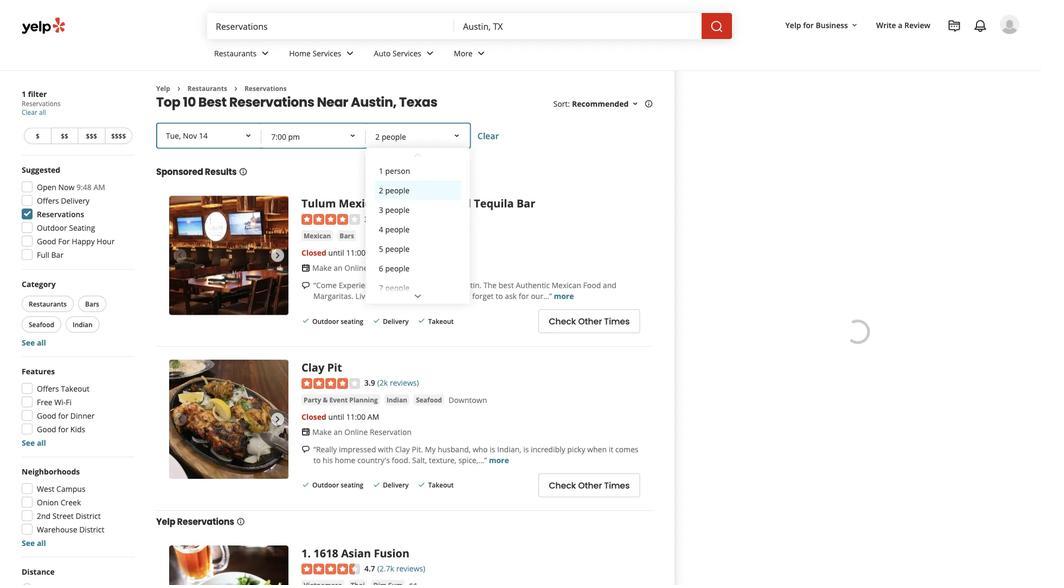 Task type: vqa. For each thing, say whether or not it's contained in the screenshot.
My
yes



Task type: locate. For each thing, give the bounding box(es) containing it.
yelp link
[[156, 84, 170, 93]]

texture,
[[429, 455, 457, 466]]

people right 5
[[385, 244, 410, 254]]

0 vertical spatial clear
[[22, 108, 37, 117]]

group containing features
[[18, 366, 135, 449]]

16 checkmark v2 image down music
[[372, 317, 381, 326]]

see all button
[[22, 338, 46, 348], [22, 438, 46, 448], [22, 538, 46, 549]]

see up features
[[22, 338, 35, 348]]

1 vertical spatial online
[[345, 427, 368, 437]]

closed until 11:00 am for mexican
[[302, 248, 379, 258]]

see for west
[[22, 538, 35, 549]]

None field
[[216, 20, 446, 32], [463, 20, 693, 32]]

0 vertical spatial see all
[[22, 338, 46, 348]]

24 chevron down v2 image
[[344, 47, 357, 60], [424, 47, 437, 60]]

outdoor seating down "margaritas."
[[312, 317, 364, 326]]

warehouse district
[[37, 525, 104, 535]]

seafood right 'indian' link
[[416, 396, 442, 405]]

live
[[356, 291, 370, 301]]

1 3.9 star rating image from the top
[[302, 214, 360, 225]]

2 vertical spatial 1
[[302, 546, 308, 561]]

check other times link
[[539, 310, 640, 334], [539, 474, 640, 498]]

next image
[[271, 249, 284, 262]]

0 vertical spatial district
[[76, 511, 101, 522]]

with
[[378, 444, 393, 455]]

1 online from the top
[[345, 263, 368, 273]]

0 vertical spatial reviews)
[[390, 214, 420, 224]]

and
[[451, 196, 471, 211], [603, 280, 617, 291]]

1 . 1618 asian fusion
[[302, 546, 410, 561]]

24 chevron down v2 image inside more link
[[475, 47, 488, 60]]

2 3.9 from the top
[[365, 378, 375, 388]]

3.9
[[365, 214, 375, 224], [365, 378, 375, 388]]

$ button
[[24, 128, 51, 144]]

$$$
[[86, 132, 97, 141]]

see all down warehouse
[[22, 538, 46, 549]]

none field up business categories element
[[463, 20, 693, 32]]

make an online reservation for mexican
[[312, 263, 412, 273]]

person
[[385, 165, 410, 176]]

impressed
[[339, 444, 376, 455]]

more down indian,
[[489, 455, 509, 466]]

outdoor
[[37, 223, 67, 233], [312, 317, 339, 326], [312, 481, 339, 490]]

2 3.9 star rating image from the top
[[302, 379, 360, 389]]

is right who
[[490, 444, 496, 455]]

seating for mexican
[[341, 317, 364, 326]]

1 horizontal spatial 1
[[302, 546, 308, 561]]

1 vertical spatial 3.9 star rating image
[[302, 379, 360, 389]]

people right 3
[[385, 204, 410, 215]]

1 make from the top
[[312, 263, 332, 273]]

2 slideshow element from the top
[[169, 360, 289, 480]]

1 vertical spatial bars button
[[78, 296, 106, 312]]

people for 3 people
[[385, 204, 410, 215]]

2 3.9 link from the top
[[365, 377, 375, 389]]

an up "really
[[334, 427, 343, 437]]

3 see all button from the top
[[22, 538, 46, 549]]

1 vertical spatial mexican
[[304, 231, 331, 240]]

more
[[554, 291, 574, 301], [489, 455, 509, 466]]

more for tulum mexican restaurant and tequila bar
[[554, 291, 574, 301]]

9:48
[[77, 182, 92, 192]]

1 times from the top
[[604, 316, 630, 328]]

(2.7k
[[377, 564, 394, 574]]

for down good for dinner
[[58, 425, 68, 435]]

1 slideshow element from the top
[[169, 196, 289, 315]]

all for features
[[37, 438, 46, 448]]

24 chevron down v2 image right more
[[475, 47, 488, 60]]

picky
[[568, 444, 586, 455]]

1 make an online reservation from the top
[[312, 263, 412, 273]]

16 chevron right v2 image
[[175, 85, 183, 93], [232, 85, 240, 93]]

1 horizontal spatial clay
[[395, 444, 410, 455]]

offers up free
[[37, 384, 59, 394]]

closed
[[302, 248, 327, 258], [302, 412, 327, 422]]

and left tequila on the top left of the page
[[451, 196, 471, 211]]

make right 16 reservation v2 icon
[[312, 263, 332, 273]]

restaurants down category
[[29, 300, 67, 309]]

reviews) for mexican
[[390, 214, 420, 224]]

0 horizontal spatial seafood button
[[22, 317, 61, 333]]

1 vertical spatial make
[[312, 427, 332, 437]]

16 info v2 image
[[645, 100, 653, 108], [239, 168, 248, 176]]

2 outdoor seating from the top
[[312, 481, 364, 490]]

1 see all button from the top
[[22, 338, 46, 348]]

am for tulum mexican restaurant and tequila bar
[[368, 248, 379, 258]]

2 closed from the top
[[302, 412, 327, 422]]

delivery down food.
[[383, 481, 409, 490]]

tulum inside "come experience tulum in the heart of austin. the best authentic mexican food and margaritas. live music every weekend. don't forget to ask for our…"
[[380, 280, 402, 291]]

2 services from the left
[[393, 48, 422, 58]]

1 check from the top
[[549, 316, 576, 328]]

more right our…"
[[554, 291, 574, 301]]

restaurant
[[387, 196, 448, 211]]

district down creek
[[76, 511, 101, 522]]

1 vertical spatial slideshow element
[[169, 360, 289, 480]]

good down free
[[37, 411, 56, 421]]

bars right mexican button
[[340, 231, 354, 240]]

0 horizontal spatial services
[[313, 48, 342, 58]]

0 vertical spatial takeout
[[428, 317, 454, 326]]

3.9 star rating image
[[302, 214, 360, 225], [302, 379, 360, 389]]

1 offers from the top
[[37, 196, 59, 206]]

1 vertical spatial bars
[[85, 300, 99, 309]]

filter
[[28, 89, 47, 99]]

slideshow element
[[169, 196, 289, 315], [169, 360, 289, 480]]

2 check from the top
[[549, 480, 576, 492]]

good up full
[[37, 236, 56, 247]]

more link for tulum mexican restaurant and tequila bar
[[554, 291, 574, 301]]

good for good for kids
[[37, 425, 56, 435]]

am up 6
[[368, 248, 379, 258]]

indian down restaurants button
[[73, 320, 93, 329]]

1 left filter
[[22, 89, 26, 99]]

next image
[[271, 413, 284, 426]]

check other times link down when
[[539, 474, 640, 498]]

outdoor down his on the bottom
[[312, 481, 339, 490]]

24 chevron down v2 image
[[259, 47, 272, 60], [475, 47, 488, 60], [411, 290, 424, 303]]

1 until from the top
[[329, 248, 344, 258]]

4 people from the top
[[385, 244, 410, 254]]

see all button down the good for kids
[[22, 438, 46, 448]]

people right 7
[[385, 283, 410, 293]]

projects image
[[948, 20, 961, 33]]

see for offers
[[22, 438, 35, 448]]

for left business
[[804, 20, 814, 30]]

2 vertical spatial see
[[22, 538, 35, 549]]

full
[[37, 250, 49, 260]]

clay left pit
[[302, 360, 325, 375]]

more for clay pit
[[489, 455, 509, 466]]

2 see from the top
[[22, 438, 35, 448]]

1 vertical spatial more link
[[489, 455, 509, 466]]

2 reservation from the top
[[370, 427, 412, 437]]

1 person button
[[375, 161, 461, 180]]

1 vertical spatial outdoor
[[312, 317, 339, 326]]

3 see all from the top
[[22, 538, 46, 549]]

Find text field
[[216, 20, 446, 32]]

neighborhoods
[[22, 467, 80, 477]]

0 vertical spatial bars button
[[338, 231, 356, 241]]

1 left person
[[379, 165, 383, 176]]

bars
[[340, 231, 354, 240], [85, 300, 99, 309]]

2 make an online reservation from the top
[[312, 427, 412, 437]]

2 other from the top
[[578, 480, 602, 492]]

2 horizontal spatial 1
[[379, 165, 383, 176]]

1 closed from the top
[[302, 248, 327, 258]]

restaurants inside button
[[29, 300, 67, 309]]

and right the food at the top of page
[[603, 280, 617, 291]]

services
[[313, 48, 342, 58], [393, 48, 422, 58]]

3 see from the top
[[22, 538, 35, 549]]

2nd street district
[[37, 511, 101, 522]]

0 vertical spatial 1
[[22, 89, 26, 99]]

see all down the good for kids
[[22, 438, 46, 448]]

delivery down every
[[383, 317, 409, 326]]

restaurants link
[[206, 39, 281, 71], [188, 84, 227, 93]]

2 previous image from the top
[[174, 413, 187, 426]]

24 chevron down v2 image right in
[[411, 290, 424, 303]]

1 vertical spatial good
[[37, 411, 56, 421]]

1 seating from the top
[[341, 317, 364, 326]]

make an online reservation
[[312, 263, 412, 273], [312, 427, 412, 437]]

restaurants link right top
[[188, 84, 227, 93]]

1 horizontal spatial bars button
[[338, 231, 356, 241]]

1 inside 1 filter reservations clear all
[[22, 89, 26, 99]]

2 check other times link from the top
[[539, 474, 640, 498]]

and inside "come experience tulum in the heart of austin. the best authentic mexican food and margaritas. live music every weekend. don't forget to ask for our…"
[[603, 280, 617, 291]]

people right 4
[[385, 224, 410, 234]]

tulum up music
[[380, 280, 402, 291]]

3.9 link left (2k at the bottom of the page
[[365, 377, 375, 389]]

restaurants inside business categories element
[[214, 48, 257, 58]]

1 vertical spatial see all
[[22, 438, 46, 448]]

notifications image
[[974, 20, 987, 33]]

1 good from the top
[[37, 236, 56, 247]]

none field find
[[216, 20, 446, 32]]

0 vertical spatial to
[[496, 291, 503, 301]]

16 checkmark v2 image down the weekend.
[[418, 317, 426, 326]]

1 horizontal spatial clear
[[478, 130, 499, 142]]

2 see all from the top
[[22, 438, 46, 448]]

reservation up "with"
[[370, 427, 412, 437]]

6 people button
[[375, 258, 461, 278]]

3.9 star rating image down pit
[[302, 379, 360, 389]]

0 vertical spatial an
[[334, 263, 343, 273]]

see up distance
[[22, 538, 35, 549]]

1 vertical spatial am
[[368, 248, 379, 258]]

1 vertical spatial tulum
[[380, 280, 402, 291]]

delivery down open now 9:48 am
[[61, 196, 90, 206]]

2 closed until 11:00 am from the top
[[302, 412, 379, 422]]

"come
[[314, 280, 337, 291]]

good
[[37, 236, 56, 247], [37, 411, 56, 421], [37, 425, 56, 435]]

1 vertical spatial closed
[[302, 412, 327, 422]]

clear
[[22, 108, 37, 117], [478, 130, 499, 142]]

1 left 1618
[[302, 546, 308, 561]]

outdoor seating down home
[[312, 481, 364, 490]]

16 checkmark v2 image down salt, at the left bottom of page
[[418, 481, 426, 490]]

indian link
[[385, 395, 410, 406]]

2 seating from the top
[[341, 481, 364, 490]]

category
[[22, 279, 56, 289]]

an for mexican
[[334, 263, 343, 273]]

austin.
[[457, 280, 482, 291]]

(47
[[377, 214, 388, 224]]

services for home services
[[313, 48, 342, 58]]

delivery for clay pit
[[383, 481, 409, 490]]

indian down (2k reviews)
[[387, 396, 408, 405]]

outdoor up for
[[37, 223, 67, 233]]

1 vertical spatial see
[[22, 438, 35, 448]]

make an online reservation up impressed
[[312, 427, 412, 437]]

3.9 star rating image for tulum
[[302, 214, 360, 225]]

2 24 chevron down v2 image from the left
[[424, 47, 437, 60]]

1 check other times link from the top
[[539, 310, 640, 334]]

other for tulum mexican restaurant and tequila bar
[[578, 316, 602, 328]]

seafood inside group
[[29, 320, 54, 329]]

fusion
[[374, 546, 410, 561]]

6
[[379, 263, 383, 273]]

0 vertical spatial 3.9 link
[[365, 213, 375, 225]]

other for clay pit
[[578, 480, 602, 492]]

0 horizontal spatial indian
[[73, 320, 93, 329]]

2 check other times from the top
[[549, 480, 630, 492]]

all for neighborhoods
[[37, 538, 46, 549]]

people
[[385, 185, 410, 195], [385, 204, 410, 215], [385, 224, 410, 234], [385, 244, 410, 254], [385, 263, 410, 273], [385, 283, 410, 293]]

bars button right restaurants button
[[78, 296, 106, 312]]

district
[[76, 511, 101, 522], [79, 525, 104, 535]]

to
[[496, 291, 503, 301], [314, 455, 321, 466]]

1 vertical spatial make an online reservation
[[312, 427, 412, 437]]

(2.7k reviews) link
[[377, 563, 426, 575]]

7 people button
[[375, 278, 461, 298]]

0 horizontal spatial mexican
[[304, 231, 331, 240]]

is
[[490, 444, 496, 455], [524, 444, 529, 455]]

2 vertical spatial see all
[[22, 538, 46, 549]]

business categories element
[[206, 39, 1020, 71]]

indian button down (2k reviews)
[[385, 395, 410, 406]]

outdoor seating for mexican
[[312, 317, 364, 326]]

0 vertical spatial slideshow element
[[169, 196, 289, 315]]

2 people from the top
[[385, 204, 410, 215]]

0 vertical spatial check other times
[[549, 316, 630, 328]]

1 person
[[379, 165, 410, 176]]

top
[[156, 93, 180, 111]]

0 vertical spatial reservation
[[370, 263, 412, 273]]

5 people from the top
[[385, 263, 410, 273]]

mexican left the food at the top of page
[[552, 280, 582, 291]]

24 chevron down v2 image left 'auto'
[[344, 47, 357, 60]]

good down good for dinner
[[37, 425, 56, 435]]

0 vertical spatial seafood
[[29, 320, 54, 329]]

0 vertical spatial online
[[345, 263, 368, 273]]

all down warehouse
[[37, 538, 46, 549]]

people for 6 people
[[385, 263, 410, 273]]

16 checkmark v2 image down 16 speech v2 icon
[[302, 481, 310, 490]]

ruby a. image
[[1000, 15, 1020, 34]]

0 vertical spatial offers
[[37, 196, 59, 206]]

(2.7k reviews)
[[377, 564, 426, 574]]

sponsored
[[156, 166, 203, 178]]

0 vertical spatial see
[[22, 338, 35, 348]]

16 info v2 image right results
[[239, 168, 248, 176]]

until down event
[[329, 412, 344, 422]]

0 vertical spatial restaurants link
[[206, 39, 281, 71]]

0 horizontal spatial more
[[489, 455, 509, 466]]

0 vertical spatial 3.9
[[365, 214, 375, 224]]

1 vertical spatial previous image
[[174, 413, 187, 426]]

1 is from the left
[[490, 444, 496, 455]]

2 11:00 from the top
[[346, 412, 366, 422]]

6 people from the top
[[385, 283, 410, 293]]

open
[[37, 182, 56, 192]]

1 vertical spatial 3.9
[[365, 378, 375, 388]]

16 chevron right v2 image for reservations
[[232, 85, 240, 93]]

24 chevron down v2 image inside home services link
[[344, 47, 357, 60]]

sponsored results
[[156, 166, 237, 178]]

write a review
[[877, 20, 931, 30]]

1 people from the top
[[385, 185, 410, 195]]

1 vertical spatial check other times link
[[539, 474, 640, 498]]

1 3.9 link from the top
[[365, 213, 375, 225]]

previous image
[[174, 249, 187, 262], [174, 413, 187, 426]]

services right home in the left top of the page
[[313, 48, 342, 58]]

seating
[[69, 223, 95, 233]]

1 vertical spatial and
[[603, 280, 617, 291]]

all down filter
[[39, 108, 46, 117]]

1 vertical spatial reviews)
[[390, 378, 419, 388]]

to left ask
[[496, 291, 503, 301]]

1 3.9 from the top
[[365, 214, 375, 224]]

16 checkmark v2 image
[[302, 317, 310, 326], [418, 317, 426, 326], [372, 481, 381, 490], [418, 481, 426, 490]]

see all button down warehouse
[[22, 538, 46, 549]]

group
[[18, 164, 135, 264], [20, 279, 135, 348], [18, 366, 135, 449], [18, 467, 135, 549]]

0 vertical spatial good
[[37, 236, 56, 247]]

all for category
[[37, 338, 46, 348]]

2 horizontal spatial mexican
[[552, 280, 582, 291]]

more link right our…"
[[554, 291, 574, 301]]

0 vertical spatial other
[[578, 316, 602, 328]]

none field up home services link
[[216, 20, 446, 32]]

1 closed until 11:00 am from the top
[[302, 248, 379, 258]]

1 vertical spatial times
[[604, 480, 630, 492]]

event
[[330, 396, 348, 405]]

(47 reviews)
[[377, 214, 420, 224]]

1 reservation from the top
[[370, 263, 412, 273]]

an up "come
[[334, 263, 343, 273]]

near
[[317, 93, 348, 111]]

bars right restaurants button
[[85, 300, 99, 309]]

until for pit
[[329, 412, 344, 422]]

1 inside button
[[379, 165, 383, 176]]

2 see all button from the top
[[22, 438, 46, 448]]

1 vertical spatial outdoor seating
[[312, 481, 364, 490]]

1 vertical spatial until
[[329, 412, 344, 422]]

2 until from the top
[[329, 412, 344, 422]]

24 chevron down v2 image for restaurants
[[259, 47, 272, 60]]

0 vertical spatial indian button
[[66, 317, 100, 333]]

None search field
[[207, 13, 735, 39]]

1 none field from the left
[[216, 20, 446, 32]]

online up impressed
[[345, 427, 368, 437]]

2 online from the top
[[345, 427, 368, 437]]

mexican inside button
[[304, 231, 331, 240]]

2 make from the top
[[312, 427, 332, 437]]

see all for west
[[22, 538, 46, 549]]

11:00 down bars link
[[346, 248, 366, 258]]

people for 4 people
[[385, 224, 410, 234]]

1 for 1 . 1618 asian fusion
[[302, 546, 308, 561]]

closed down the mexican 'link'
[[302, 248, 327, 258]]

2 vertical spatial good
[[37, 425, 56, 435]]

ask
[[505, 291, 517, 301]]

check for clay pit
[[549, 480, 576, 492]]

dinner
[[70, 411, 95, 421]]

1 outdoor seating from the top
[[312, 317, 364, 326]]

people inside "button"
[[385, 263, 410, 273]]

make right 16 reservation v2 image
[[312, 427, 332, 437]]

1 vertical spatial bar
[[51, 250, 64, 260]]

none field "near"
[[463, 20, 693, 32]]

2 vertical spatial delivery
[[383, 481, 409, 490]]

0 vertical spatial check other times link
[[539, 310, 640, 334]]

1 services from the left
[[313, 48, 342, 58]]

16 checkmark v2 image for outdoor seating
[[302, 481, 310, 490]]

reviews) for pit
[[390, 378, 419, 388]]

1 previous image from the top
[[174, 249, 187, 262]]

offers takeout
[[37, 384, 90, 394]]

write
[[877, 20, 897, 30]]

tulum up the mexican 'link'
[[302, 196, 336, 211]]

1 horizontal spatial indian
[[387, 396, 408, 405]]

2 16 chevron right v2 image from the left
[[232, 85, 240, 93]]

outdoor seating for pit
[[312, 481, 364, 490]]

16 checkmark v2 image
[[372, 317, 381, 326], [302, 481, 310, 490]]

4.7 link
[[365, 563, 375, 575]]

2 good from the top
[[37, 411, 56, 421]]

0 vertical spatial tulum
[[302, 196, 336, 211]]

bar right full
[[51, 250, 64, 260]]

1 horizontal spatial indian button
[[385, 395, 410, 406]]

happy
[[72, 236, 95, 247]]

closed until 11:00 am for pit
[[302, 412, 379, 422]]

food
[[583, 280, 601, 291]]

16 info v2 image
[[237, 518, 245, 527]]

5 people button
[[375, 239, 461, 258]]

0 horizontal spatial clear
[[22, 108, 37, 117]]

1 horizontal spatial services
[[393, 48, 422, 58]]

authentic
[[516, 280, 550, 291]]

3 people button
[[375, 200, 461, 219]]

1 other from the top
[[578, 316, 602, 328]]

0 vertical spatial 3.9 star rating image
[[302, 214, 360, 225]]

1 vertical spatial 1
[[379, 165, 383, 176]]

3.9 link left (47
[[365, 213, 375, 225]]

closed until 11:00 am down party & event planning "link"
[[302, 412, 379, 422]]

see up neighborhoods
[[22, 438, 35, 448]]

1 an from the top
[[334, 263, 343, 273]]

restaurants right top
[[188, 84, 227, 93]]

is right indian,
[[524, 444, 529, 455]]

mexican left bars link
[[304, 231, 331, 240]]

offers down open
[[37, 196, 59, 206]]

see all button up features
[[22, 338, 46, 348]]

24 chevron down v2 image for more
[[475, 47, 488, 60]]

free
[[37, 397, 52, 408]]

0 vertical spatial 16 checkmark v2 image
[[372, 317, 381, 326]]

1 horizontal spatial 16 chevron right v2 image
[[232, 85, 240, 93]]

am right 9:48
[[94, 182, 105, 192]]

3.9 star rating image up the mexican 'link'
[[302, 214, 360, 225]]

16 speech v2 image
[[302, 446, 310, 454]]

see all for offers
[[22, 438, 46, 448]]

2 offers from the top
[[37, 384, 59, 394]]

3 good from the top
[[37, 425, 56, 435]]

1 vertical spatial restaurants link
[[188, 84, 227, 93]]

tequila
[[474, 196, 514, 211]]

takeout up fi
[[61, 384, 90, 394]]

until down bars link
[[329, 248, 344, 258]]

for for kids
[[58, 425, 68, 435]]

1 24 chevron down v2 image from the left
[[344, 47, 357, 60]]

1 16 chevron right v2 image from the left
[[175, 85, 183, 93]]

make an online reservation up experience
[[312, 263, 412, 273]]

0 horizontal spatial clay
[[302, 360, 325, 375]]

1 vertical spatial to
[[314, 455, 321, 466]]

check other times for clay pit
[[549, 480, 630, 492]]

24 chevron down v2 image right auto services
[[424, 47, 437, 60]]

0 vertical spatial bars
[[340, 231, 354, 240]]

see all button for west campus
[[22, 538, 46, 549]]

times for tulum mexican restaurant and tequila bar
[[604, 316, 630, 328]]

2 vertical spatial yelp
[[156, 516, 175, 528]]

party
[[304, 396, 321, 405]]

seating down live
[[341, 317, 364, 326]]

make for clay
[[312, 427, 332, 437]]

2 vertical spatial outdoor
[[312, 481, 339, 490]]

an for pit
[[334, 427, 343, 437]]

yelp inside button
[[786, 20, 802, 30]]

1 vertical spatial district
[[79, 525, 104, 535]]

2 vertical spatial restaurants
[[29, 300, 67, 309]]

see all up features
[[22, 338, 46, 348]]

all up features
[[37, 338, 46, 348]]

kids
[[70, 425, 85, 435]]

seating down home
[[341, 481, 364, 490]]

1 horizontal spatial and
[[603, 280, 617, 291]]

1 vertical spatial 3.9 link
[[365, 377, 375, 389]]

0 horizontal spatial 16 checkmark v2 image
[[302, 481, 310, 490]]

1 vertical spatial other
[[578, 480, 602, 492]]

0 vertical spatial check
[[549, 316, 576, 328]]

more link
[[554, 291, 574, 301], [489, 455, 509, 466]]

1 vertical spatial an
[[334, 427, 343, 437]]

16 chevron down v2 image
[[631, 100, 640, 108]]

2 none field from the left
[[463, 20, 693, 32]]

24 chevron down v2 image left home in the left top of the page
[[259, 47, 272, 60]]

2 vertical spatial see all button
[[22, 538, 46, 549]]

Time field
[[263, 125, 365, 149]]

1 check other times from the top
[[549, 316, 630, 328]]

16 chevron right v2 image right yelp link
[[175, 85, 183, 93]]

3.9 for mexican
[[365, 214, 375, 224]]

1 vertical spatial seating
[[341, 481, 364, 490]]

for inside yelp for business button
[[804, 20, 814, 30]]

24 chevron down v2 image inside auto services link
[[424, 47, 437, 60]]

am down the planning
[[368, 412, 379, 422]]

3 people from the top
[[385, 224, 410, 234]]

0 horizontal spatial tulum
[[302, 196, 336, 211]]

3
[[379, 204, 383, 215]]

warehouse
[[37, 525, 77, 535]]

check other times link down the food at the top of page
[[539, 310, 640, 334]]

0 horizontal spatial seafood
[[29, 320, 54, 329]]

to inside "really impressed with clay pit. my husband, who is indian, is incredibly picky when it comes to his home country's food. salt, texture, spice,…"
[[314, 455, 321, 466]]

1 horizontal spatial 16 checkmark v2 image
[[372, 317, 381, 326]]

to left his on the bottom
[[314, 455, 321, 466]]

1 11:00 from the top
[[346, 248, 366, 258]]

online up experience
[[345, 263, 368, 273]]

closed until 11:00 am down bars link
[[302, 248, 379, 258]]

weekend.
[[415, 291, 449, 301]]

24 chevron down v2 image for auto services
[[424, 47, 437, 60]]

1 horizontal spatial more
[[554, 291, 574, 301]]

offers for offers takeout
[[37, 384, 59, 394]]

1 vertical spatial closed until 11:00 am
[[302, 412, 379, 422]]

takeout inside group
[[61, 384, 90, 394]]

5 people
[[379, 244, 410, 254]]

seafood for topmost seafood button
[[29, 320, 54, 329]]

2 times from the top
[[604, 480, 630, 492]]

2 an from the top
[[334, 427, 343, 437]]



Task type: describe. For each thing, give the bounding box(es) containing it.
offers delivery
[[37, 196, 90, 206]]

yelp for yelp reservations
[[156, 516, 175, 528]]

suggested
[[22, 165, 60, 175]]

4.7 star rating image
[[302, 564, 360, 575]]

$
[[36, 132, 39, 141]]

auto services
[[374, 48, 422, 58]]

(2k
[[377, 378, 388, 388]]

slideshow element for tulum
[[169, 196, 289, 315]]

yelp for yelp
[[156, 84, 170, 93]]

mexican inside "come experience tulum in the heart of austin. the best authentic mexican food and margaritas. live music every weekend. don't forget to ask for our…"
[[552, 280, 582, 291]]

pit
[[327, 360, 342, 375]]

16 chevron right v2 image for restaurants
[[175, 85, 183, 93]]

seating for pit
[[341, 481, 364, 490]]

2 is from the left
[[524, 444, 529, 455]]

the
[[484, 280, 497, 291]]

group containing category
[[20, 279, 135, 348]]

music
[[372, 291, 392, 301]]

margaritas.
[[314, 291, 354, 301]]

slideshow element for clay
[[169, 360, 289, 480]]

downtown
[[449, 395, 487, 406]]

group containing suggested
[[18, 164, 135, 264]]

16 checkmark v2 image for delivery
[[372, 317, 381, 326]]

planning
[[350, 396, 378, 405]]

(2k reviews)
[[377, 378, 419, 388]]

now
[[58, 182, 75, 192]]

west
[[37, 484, 54, 495]]

texas
[[399, 93, 438, 111]]

see all button for offers takeout
[[22, 438, 46, 448]]

until for mexican
[[329, 248, 344, 258]]

more link for clay pit
[[489, 455, 509, 466]]

party & event planning
[[304, 396, 378, 405]]

forget
[[473, 291, 494, 301]]

"really
[[314, 444, 337, 455]]

0 vertical spatial bar
[[517, 196, 536, 211]]

0 vertical spatial seafood button
[[22, 317, 61, 333]]

good for good for happy hour
[[37, 236, 56, 247]]

outdoor inside group
[[37, 223, 67, 233]]

closed for tulum
[[302, 248, 327, 258]]

1 for 1 person
[[379, 165, 383, 176]]

auto services link
[[365, 39, 445, 71]]

Select a date text field
[[157, 124, 262, 148]]

our…"
[[531, 291, 552, 301]]

make for tulum
[[312, 263, 332, 273]]

search image
[[711, 20, 724, 33]]

4 people
[[379, 224, 410, 234]]

11:00 for mexican
[[346, 248, 366, 258]]

16 chevron down v2 image
[[851, 21, 859, 30]]

3.9 link for mexican
[[365, 213, 375, 225]]

don't
[[451, 291, 471, 301]]

10
[[183, 93, 196, 111]]

0 vertical spatial clay
[[302, 360, 325, 375]]

5
[[379, 244, 383, 254]]

$$ button
[[51, 128, 78, 144]]

home services link
[[281, 39, 365, 71]]

4
[[379, 224, 383, 234]]

for inside "come experience tulum in the heart of austin. the best authentic mexican food and margaritas. live music every weekend. don't forget to ask for our…"
[[519, 291, 529, 301]]

write a review link
[[872, 15, 935, 35]]

16 reservation v2 image
[[302, 428, 310, 437]]

$$$ button
[[78, 128, 105, 144]]

1 vertical spatial 16 info v2 image
[[239, 168, 248, 176]]

check for tulum mexican restaurant and tequila bar
[[549, 316, 576, 328]]

his
[[323, 455, 333, 466]]

0 horizontal spatial indian button
[[66, 317, 100, 333]]

salt,
[[412, 455, 427, 466]]

reservation for pit
[[370, 427, 412, 437]]

1 see from the top
[[22, 338, 35, 348]]

sort:
[[554, 99, 570, 109]]

0 horizontal spatial bar
[[51, 250, 64, 260]]

$$
[[61, 132, 68, 141]]

for for business
[[804, 20, 814, 30]]

austin,
[[351, 93, 397, 111]]

services for auto services
[[393, 48, 422, 58]]

takeout for clay pit
[[428, 481, 454, 490]]

best
[[499, 280, 514, 291]]

1 vertical spatial indian
[[387, 396, 408, 405]]

clay inside "really impressed with clay pit. my husband, who is indian, is incredibly picky when it comes to his home country's food. salt, texture, spice,…"
[[395, 444, 410, 455]]

1 vertical spatial indian button
[[385, 395, 410, 406]]

check other times for tulum mexican restaurant and tequila bar
[[549, 316, 630, 328]]

mexican button
[[302, 231, 333, 241]]

offers for offers delivery
[[37, 196, 59, 206]]

more link
[[445, 39, 497, 71]]

check other times link for clay pit
[[539, 474, 640, 498]]

open now 9:48 am
[[37, 182, 105, 192]]

distance
[[22, 567, 55, 578]]

0 vertical spatial mexican
[[339, 196, 384, 211]]

recommended
[[572, 99, 629, 109]]

hour
[[97, 236, 115, 247]]

incredibly
[[531, 444, 566, 455]]

2nd
[[37, 511, 51, 522]]

0 horizontal spatial bars
[[85, 300, 99, 309]]

clear inside 1 filter reservations clear all
[[22, 108, 37, 117]]

1 vertical spatial restaurants
[[188, 84, 227, 93]]

2 people
[[379, 185, 410, 195]]

more
[[454, 48, 473, 58]]

"come experience tulum in the heart of austin. the best authentic mexican food and margaritas. live music every weekend. don't forget to ask for our…"
[[314, 280, 617, 301]]

previous image for tulum mexican restaurant and tequila bar
[[174, 249, 187, 262]]

6 people
[[379, 263, 410, 273]]

0 vertical spatial 16 info v2 image
[[645, 100, 653, 108]]

previous image for clay pit
[[174, 413, 187, 426]]

1 for 1 filter reservations clear all
[[22, 89, 26, 99]]

closed for clay
[[302, 412, 327, 422]]

3.9 link for pit
[[365, 377, 375, 389]]

good for good for dinner
[[37, 411, 56, 421]]

group containing neighborhoods
[[18, 467, 135, 549]]

delivery for tulum mexican restaurant and tequila bar
[[383, 317, 409, 326]]

Cover field
[[367, 125, 469, 149]]

creek
[[61, 498, 81, 508]]

4 people button
[[375, 219, 461, 239]]

1 vertical spatial seafood button
[[414, 395, 444, 406]]

1618 asian fusion link
[[314, 546, 410, 561]]

reservation for mexican
[[370, 263, 412, 273]]

all inside 1 filter reservations clear all
[[39, 108, 46, 117]]

Near text field
[[463, 20, 693, 32]]

tulum mexican restaurant and tequila bar
[[302, 196, 536, 211]]

0 vertical spatial delivery
[[61, 196, 90, 206]]

11:00 for pit
[[346, 412, 366, 422]]

heart
[[426, 280, 446, 291]]

best
[[198, 93, 227, 111]]

4.7
[[365, 564, 375, 574]]

yelp for yelp for business
[[786, 20, 802, 30]]

am inside group
[[94, 182, 105, 192]]

clay pit
[[302, 360, 342, 375]]

for for dinner
[[58, 411, 68, 421]]

outdoor for clay
[[312, 481, 339, 490]]

people for 7 people
[[385, 283, 410, 293]]

16 speech v2 image
[[302, 282, 310, 290]]

of
[[448, 280, 455, 291]]

"really impressed with clay pit. my husband, who is indian, is incredibly picky when it comes to his home country's food. salt, texture, spice,…"
[[314, 444, 639, 466]]

reservations link
[[245, 84, 287, 93]]

pit.
[[412, 444, 423, 455]]

3 people
[[379, 204, 410, 215]]

16 checkmark v2 image down 16 speech v2 image
[[302, 317, 310, 326]]

16 reservation v2 image
[[302, 264, 310, 273]]

home services
[[289, 48, 342, 58]]

1 filter reservations clear all
[[22, 89, 61, 117]]

1 see all from the top
[[22, 338, 46, 348]]

24 chevron down v2 image for home services
[[344, 47, 357, 60]]

full bar
[[37, 250, 64, 260]]

mexican link
[[302, 231, 333, 241]]

am for clay pit
[[368, 412, 379, 422]]

1618
[[314, 546, 339, 561]]

3.9 star rating image for clay
[[302, 379, 360, 389]]

to inside "come experience tulum in the heart of austin. the best authentic mexican food and margaritas. live music every weekend. don't forget to ask for our…"
[[496, 291, 503, 301]]

fi
[[66, 397, 72, 408]]

spice,…"
[[459, 455, 487, 466]]

2
[[379, 185, 383, 195]]

user actions element
[[777, 14, 1035, 80]]

the
[[413, 280, 424, 291]]

0 horizontal spatial bars button
[[78, 296, 106, 312]]

make an online reservation for pit
[[312, 427, 412, 437]]

outdoor for tulum
[[312, 317, 339, 326]]

check other times link for tulum mexican restaurant and tequila bar
[[539, 310, 640, 334]]

distance option group
[[18, 567, 135, 586]]

every
[[394, 291, 413, 301]]

people for 2 people
[[385, 185, 410, 195]]

online for mexican
[[345, 263, 368, 273]]

takeout for tulum mexican restaurant and tequila bar
[[428, 317, 454, 326]]

2 vertical spatial reviews)
[[396, 564, 426, 574]]

online for pit
[[345, 427, 368, 437]]

bars inside bars link
[[340, 231, 354, 240]]

a
[[899, 20, 903, 30]]

times for clay pit
[[604, 480, 630, 492]]

home
[[289, 48, 311, 58]]

16 checkmark v2 image down country's
[[372, 481, 381, 490]]

seafood for the bottom seafood button
[[416, 396, 442, 405]]

it
[[609, 444, 614, 455]]

auto
[[374, 48, 391, 58]]

3.9 for pit
[[365, 378, 375, 388]]

home
[[335, 455, 356, 466]]

people for 5 people
[[385, 244, 410, 254]]

0 horizontal spatial and
[[451, 196, 471, 211]]

1 horizontal spatial 24 chevron down v2 image
[[411, 290, 424, 303]]



